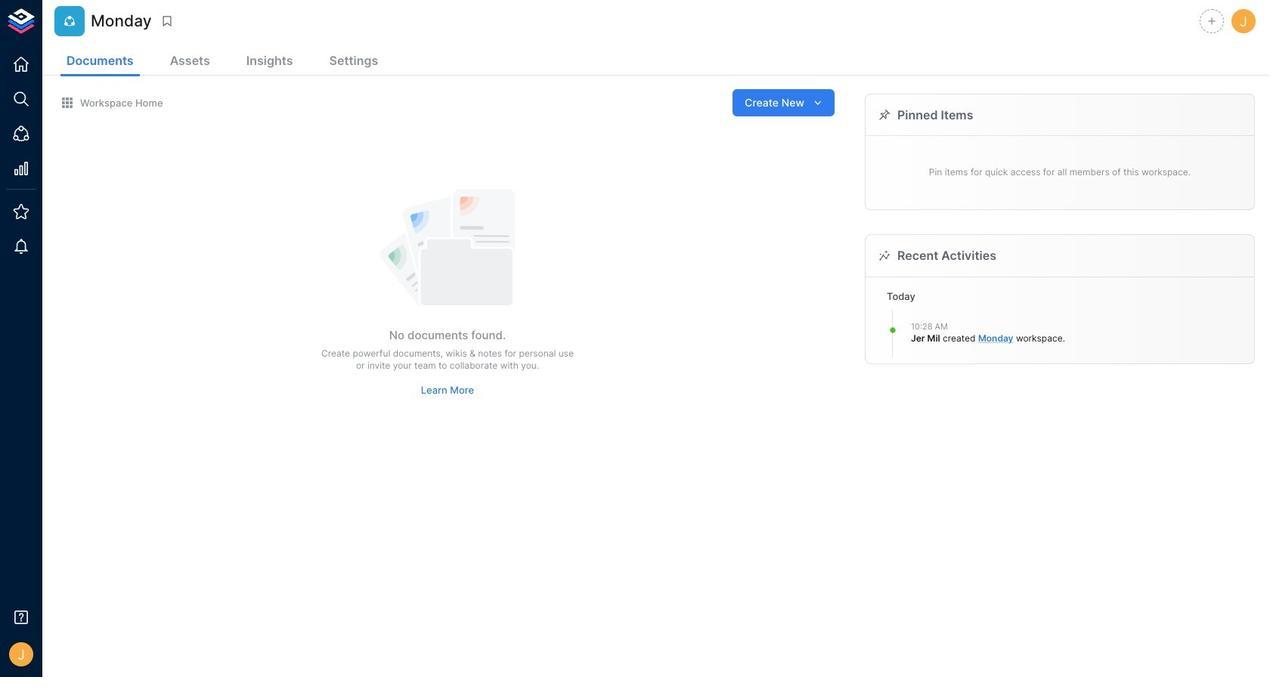 Task type: describe. For each thing, give the bounding box(es) containing it.
bookmark image
[[160, 14, 174, 28]]



Task type: vqa. For each thing, say whether or not it's contained in the screenshot.
Bookmark image
yes



